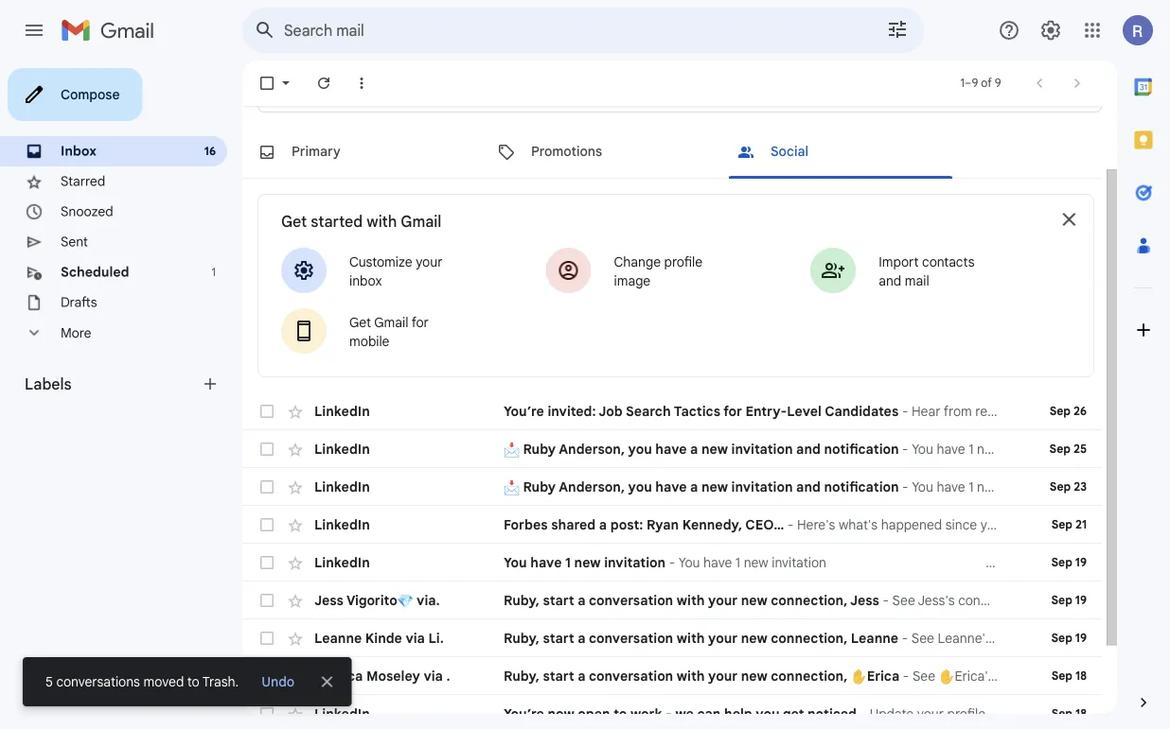 Task type: vqa. For each thing, say whether or not it's contained in the screenshot.
"21"
yes



Task type: describe. For each thing, give the bounding box(es) containing it.
sep 19 for you have 1 new invitation - you have 1 new invitation ͏ ͏ ͏ ͏ ͏ ͏ ͏ ͏ ͏ ͏ ͏ ͏ ͏ ͏ ͏ ͏ ͏ ͏ ͏ ͏ ͏ ͏ ͏ ͏ ͏ ͏ ͏ ͏ ͏ ͏ ͏ ͏ ͏ ͏ ͏ ͏ ͏ ͏ ͏ ͏ ͏ ͏ ͏ ͏ ͏ ͏ ͏ ͏ ͏ ͏ ͏ ͏ ͏ ͏ ͏ ͏ ͏ ͏ ͏ ͏ ͏ ͏ ͏ ͏ ͏ ͏ ͏ ͏ ͏ ͏ ͏ ͏ ͏ ͏ ͏ ͏ ͏ ͏ ͏ ͏ ͏ ͏ ͏ ͏ ͏ ͏ ͏ ͏
[[1051, 556, 1087, 570]]

snoozed
[[61, 204, 113, 220]]

change profile image
[[614, 254, 703, 290]]

refresh image
[[314, 74, 333, 93]]

conversation for ruby, start a conversation with your new connection, jess
[[589, 593, 673, 609]]

anderson, for sep 25
[[559, 441, 625, 458]]

85 ͏ from the left
[[1111, 555, 1115, 571]]

can
[[697, 706, 721, 723]]

44 ͏ from the left
[[972, 555, 976, 571]]

sep for ruby, start a conversation with your new connection,
[[1052, 670, 1073, 684]]

anderson, for sep 23
[[559, 479, 625, 496]]

📩 image for sep 25
[[504, 443, 520, 458]]

drafts link
[[61, 294, 97, 311]]

support image
[[998, 19, 1021, 42]]

49 ͏ from the left
[[989, 555, 993, 571]]

29 ͏ from the left
[[921, 555, 925, 571]]

1 jess from the left
[[314, 593, 344, 609]]

27 ͏ from the left
[[915, 555, 918, 571]]

19 for you have 1 new invitation - you have 1 new invitation ͏ ͏ ͏ ͏ ͏ ͏ ͏ ͏ ͏ ͏ ͏ ͏ ͏ ͏ ͏ ͏ ͏ ͏ ͏ ͏ ͏ ͏ ͏ ͏ ͏ ͏ ͏ ͏ ͏ ͏ ͏ ͏ ͏ ͏ ͏ ͏ ͏ ͏ ͏ ͏ ͏ ͏ ͏ ͏ ͏ ͏ ͏ ͏ ͏ ͏ ͏ ͏ ͏ ͏ ͏ ͏ ͏ ͏ ͏ ͏ ͏ ͏ ͏ ͏ ͏ ͏ ͏ ͏ ͏ ͏ ͏ ͏ ͏ ͏ ͏ ͏ ͏ ͏ ͏ ͏ ͏ ͏ ͏ ͏ ͏ ͏ ͏ ͏
[[1075, 556, 1087, 570]]

your for ruby, start a conversation with your new connection,
[[708, 668, 738, 685]]

change
[[614, 254, 661, 271]]

undo
[[262, 674, 295, 691]]

your for ruby, start a conversation with your new connection, jess -
[[708, 593, 738, 609]]

drafts
[[61, 294, 97, 311]]

47 ͏ from the left
[[983, 555, 986, 571]]

73 ͏ from the left
[[1071, 555, 1074, 571]]

60 ͏ from the left
[[1027, 555, 1030, 571]]

84 ͏ from the left
[[1108, 555, 1111, 571]]

3 ruby, from the top
[[504, 668, 540, 685]]

with up customize on the top left
[[367, 212, 397, 231]]

19 for ruby, start a conversation with your new connection, leanne -
[[1075, 632, 1087, 646]]

erica for erica moseley via .
[[330, 668, 363, 685]]

18 ͏ from the left
[[884, 555, 888, 571]]

ryan
[[647, 517, 679, 534]]

66 ͏ from the left
[[1047, 555, 1050, 571]]

help
[[724, 706, 752, 723]]

kinde
[[365, 631, 402, 647]]

advanced search options image
[[879, 10, 916, 48]]

sep 25
[[1050, 443, 1087, 457]]

31 ͏ from the left
[[928, 555, 932, 571]]

87 ͏ from the left
[[1118, 555, 1122, 571]]

have up ryan
[[655, 479, 687, 496]]

sep 26
[[1050, 405, 1087, 419]]

1 leanne from the left
[[314, 631, 362, 647]]

conversations
[[56, 674, 140, 691]]

work
[[630, 706, 662, 723]]

with for ruby, start a conversation with your new connection,
[[677, 668, 705, 685]]

contacts
[[922, 254, 975, 271]]

2 ✋ image from the left
[[851, 670, 867, 686]]

43 ͏ from the left
[[969, 555, 972, 571]]

19 ͏ from the left
[[888, 555, 891, 571]]

5 row from the top
[[242, 544, 1125, 582]]

3 ͏ from the left
[[833, 555, 837, 571]]

26 ͏ from the left
[[911, 555, 915, 571]]

20 ͏ from the left
[[891, 555, 894, 571]]

inbox link
[[61, 143, 97, 160]]

ruby, start a conversation with your new connection,
[[504, 668, 851, 685]]

main menu image
[[23, 19, 45, 42]]

2 sep 18 from the top
[[1052, 708, 1087, 722]]

1 18 from the top
[[1076, 670, 1087, 684]]

tactics
[[674, 403, 721, 420]]

42 ͏ from the left
[[966, 555, 969, 571]]

3 conversation from the top
[[589, 668, 673, 685]]

sep 23
[[1050, 480, 1087, 495]]

71 ͏ from the left
[[1064, 555, 1067, 571]]

vigorito
[[346, 593, 397, 609]]

a for ruby, start a conversation with your new connection, leanne -
[[578, 631, 586, 647]]

1 horizontal spatial tab list
[[1117, 61, 1170, 662]]

import contacts and mail
[[879, 254, 975, 290]]

ruby, for ruby, start a conversation with your new connection, leanne
[[504, 631, 540, 647]]

you have 1 new invitation - you have 1 new invitation ͏ ͏ ͏ ͏ ͏ ͏ ͏ ͏ ͏ ͏ ͏ ͏ ͏ ͏ ͏ ͏ ͏ ͏ ͏ ͏ ͏ ͏ ͏ ͏ ͏ ͏ ͏ ͏ ͏ ͏ ͏ ͏ ͏ ͏ ͏ ͏ ͏ ͏ ͏ ͏ ͏ ͏ ͏ ͏ ͏ ͏ ͏ ͏ ͏ ͏ ͏ ͏ ͏ ͏ ͏ ͏ ͏ ͏ ͏ ͏ ͏ ͏ ͏ ͏ ͏ ͏ ͏ ͏ ͏ ͏ ͏ ͏ ͏ ͏ ͏ ͏ ͏ ͏ ͏ ͏ ͏ ͏ ͏ ͏ ͏ ͏ ͏ ͏
[[504, 555, 1125, 571]]

your inside customize your inbox
[[416, 254, 443, 271]]

21 ͏ from the left
[[894, 555, 898, 571]]

have down search
[[655, 441, 687, 458]]

tab list inside get started with gmail main content
[[242, 126, 1102, 179]]

jess vigorito
[[314, 593, 397, 609]]

ruby, start a conversation with your new connection, jess -
[[504, 593, 892, 609]]

a for ruby, start a conversation with your new connection,
[[578, 668, 586, 685]]

4 row from the top
[[242, 507, 1102, 544]]

82 ͏ from the left
[[1101, 555, 1105, 571]]

68 ͏ from the left
[[1054, 555, 1057, 571]]

customize
[[349, 254, 412, 271]]

linkedin for sep 21
[[314, 517, 370, 534]]

get gmail for mobile
[[349, 315, 429, 350]]

8 ͏ from the left
[[850, 555, 854, 571]]

sep for ruby, start a conversation with your new connection, jess
[[1051, 594, 1073, 608]]

2 18 from the top
[[1076, 708, 1087, 722]]

erica moseley via .
[[330, 668, 450, 685]]

candidates
[[825, 403, 899, 420]]

new up ruby, start a conversation with your new connection, leanne -
[[741, 593, 768, 609]]

25
[[1074, 443, 1087, 457]]

labels heading
[[25, 375, 201, 394]]

search mail image
[[248, 13, 282, 47]]

62 ͏ from the left
[[1033, 555, 1037, 571]]

notification for sep 25
[[824, 441, 899, 458]]

57 ͏ from the left
[[1016, 555, 1020, 571]]

search
[[626, 403, 671, 420]]

.
[[446, 668, 450, 685]]

and for sep 23
[[796, 479, 821, 496]]

ceo…
[[745, 517, 784, 534]]

connection, for jess
[[771, 593, 848, 609]]

30 ͏ from the left
[[925, 555, 928, 571]]

sent
[[61, 234, 88, 250]]

74 ͏ from the left
[[1074, 555, 1078, 571]]

primary
[[292, 143, 341, 160]]

39 ͏ from the left
[[955, 555, 959, 571]]

–
[[965, 76, 972, 90]]

row containing jess vigorito
[[242, 582, 1102, 620]]

86 ͏ from the left
[[1115, 555, 1118, 571]]

more image
[[352, 74, 371, 93]]

entry-
[[746, 403, 787, 420]]

have down forbes
[[530, 555, 562, 571]]

52 ͏ from the left
[[999, 555, 1003, 571]]

72 ͏ from the left
[[1067, 555, 1071, 571]]

get for get gmail for mobile
[[349, 315, 371, 331]]

65 ͏ from the left
[[1044, 555, 1047, 571]]

labels
[[25, 375, 72, 394]]

1 sep 18 from the top
[[1052, 670, 1087, 684]]

55 ͏ from the left
[[1010, 555, 1013, 571]]

now
[[548, 706, 574, 723]]

46 ͏ from the left
[[979, 555, 983, 571]]

to for trash.
[[187, 674, 200, 691]]

5
[[45, 674, 53, 691]]

53 ͏ from the left
[[1003, 555, 1006, 571]]

inbox
[[349, 273, 382, 290]]

primary tab
[[242, 126, 480, 179]]

77 ͏ from the left
[[1084, 555, 1088, 571]]

compose button
[[8, 68, 142, 121]]

inbox
[[61, 143, 97, 160]]

1 ͏ from the left
[[826, 555, 830, 571]]

15 ͏ from the left
[[874, 555, 877, 571]]

invitation down post:
[[604, 555, 666, 571]]

scheduled link
[[61, 264, 129, 281]]

linkedin for sep 23
[[314, 479, 370, 496]]

noticed
[[808, 706, 857, 723]]

40 ͏ from the left
[[959, 555, 962, 571]]

sep 19 for ruby, start a conversation with your new connection, jess -
[[1051, 594, 1087, 608]]

linkedin for sep 19
[[314, 555, 370, 571]]

3 connection, from the top
[[771, 668, 848, 685]]

kennedy,
[[682, 517, 742, 534]]

shared
[[551, 517, 596, 534]]

25 ͏ from the left
[[908, 555, 911, 571]]

linkedin for sep 26
[[314, 403, 370, 420]]

14 ͏ from the left
[[871, 555, 874, 571]]

and inside import contacts and mail
[[879, 273, 902, 290]]

invitation down the entry-
[[731, 441, 793, 458]]

10 ͏ from the left
[[857, 555, 860, 571]]

notification for sep 23
[[824, 479, 899, 496]]

2 vertical spatial you
[[756, 706, 780, 723]]

79 ͏ from the left
[[1091, 555, 1095, 571]]

17 ͏ from the left
[[881, 555, 884, 571]]

3 ✋ image from the left
[[939, 670, 955, 686]]

job
[[599, 403, 623, 420]]

1 you from the left
[[504, 555, 527, 571]]

19 for ruby, start a conversation with your new connection, jess -
[[1075, 594, 1087, 608]]

36 ͏ from the left
[[945, 555, 949, 571]]

63 ͏ from the left
[[1037, 555, 1040, 571]]

invitation up ceo…
[[731, 479, 793, 496]]

37 ͏ from the left
[[949, 555, 952, 571]]

gmail image
[[61, 11, 164, 49]]

settings image
[[1040, 19, 1062, 42]]

have down kennedy,
[[703, 555, 732, 571]]

75 ͏ from the left
[[1078, 555, 1081, 571]]

you're invited: job search tactics for entry-level candidates -
[[504, 403, 912, 420]]

38 ͏ from the left
[[952, 555, 955, 571]]

6 linkedin from the top
[[314, 706, 370, 723]]

a for ruby, start a conversation with your new connection, jess -
[[578, 593, 586, 609]]

26
[[1074, 405, 1087, 419]]

open
[[578, 706, 610, 723]]

80 ͏ from the left
[[1095, 555, 1098, 571]]

88 ͏ from the left
[[1122, 555, 1125, 571]]

sep for you have 1 new invitation
[[1051, 556, 1073, 570]]

70 ͏ from the left
[[1061, 555, 1064, 571]]

13 ͏ from the left
[[867, 555, 871, 571]]



Task type: locate. For each thing, give the bounding box(es) containing it.
via left .
[[424, 668, 443, 685]]

58 ͏ from the left
[[1020, 555, 1023, 571]]

0 horizontal spatial tab list
[[242, 126, 1102, 179]]

you left get
[[756, 706, 780, 723]]

sep 19 for ruby, start a conversation with your new connection, leanne -
[[1051, 632, 1087, 646]]

0 vertical spatial connection,
[[771, 593, 848, 609]]

import
[[879, 254, 919, 271]]

linkedin
[[314, 403, 370, 420], [314, 441, 370, 458], [314, 479, 370, 496], [314, 517, 370, 534], [314, 555, 370, 571], [314, 706, 370, 723]]

your up can
[[708, 668, 738, 685]]

1 start from the top
[[543, 593, 574, 609]]

moved
[[143, 674, 184, 691]]

sep for ruby, start a conversation with your new connection, leanne
[[1051, 632, 1073, 646]]

3 sep 19 from the top
[[1051, 632, 1087, 646]]

you're for you're now open to work - we can help you get noticed -
[[504, 706, 544, 723]]

1 vertical spatial to
[[614, 706, 627, 723]]

͏
[[826, 555, 830, 571], [830, 555, 833, 571], [833, 555, 837, 571], [837, 555, 840, 571], [840, 555, 843, 571], [843, 555, 847, 571], [847, 555, 850, 571], [850, 555, 854, 571], [854, 555, 857, 571], [857, 555, 860, 571], [860, 555, 864, 571], [864, 555, 867, 571], [867, 555, 871, 571], [871, 555, 874, 571], [874, 555, 877, 571], [877, 555, 881, 571], [881, 555, 884, 571], [884, 555, 888, 571], [888, 555, 891, 571], [891, 555, 894, 571], [894, 555, 898, 571], [898, 555, 901, 571], [901, 555, 904, 571], [904, 555, 908, 571], [908, 555, 911, 571], [911, 555, 915, 571], [915, 555, 918, 571], [918, 555, 921, 571], [921, 555, 925, 571], [925, 555, 928, 571], [928, 555, 932, 571], [932, 555, 935, 571], [935, 555, 938, 571], [938, 555, 942, 571], [942, 555, 945, 571], [945, 555, 949, 571], [949, 555, 952, 571], [952, 555, 955, 571], [955, 555, 959, 571], [959, 555, 962, 571], [962, 555, 966, 571], [966, 555, 969, 571], [969, 555, 972, 571], [972, 555, 976, 571], [976, 555, 979, 571], [979, 555, 983, 571], [983, 555, 986, 571], [986, 555, 989, 571], [989, 555, 993, 571], [993, 555, 996, 571], [996, 555, 1000, 571], [999, 555, 1003, 571], [1003, 555, 1006, 571], [1006, 555, 1010, 571], [1010, 555, 1013, 571], [1013, 555, 1016, 571], [1016, 555, 1020, 571], [1020, 555, 1023, 571], [1023, 555, 1027, 571], [1027, 555, 1030, 571], [1030, 555, 1033, 571], [1033, 555, 1037, 571], [1037, 555, 1040, 571], [1040, 555, 1044, 571], [1044, 555, 1047, 571], [1047, 555, 1050, 571], [1050, 555, 1054, 571], [1054, 555, 1057, 571], [1057, 555, 1061, 571], [1061, 555, 1064, 571], [1064, 555, 1067, 571], [1067, 555, 1071, 571], [1071, 555, 1074, 571], [1074, 555, 1078, 571], [1078, 555, 1081, 571], [1081, 555, 1084, 571], [1084, 555, 1088, 571], [1088, 555, 1091, 571], [1091, 555, 1095, 571], [1095, 555, 1098, 571], [1098, 555, 1101, 571], [1101, 555, 1105, 571], [1105, 555, 1108, 571], [1108, 555, 1111, 571], [1111, 555, 1115, 571], [1115, 555, 1118, 571], [1118, 555, 1122, 571], [1122, 555, 1125, 571]]

3 row from the top
[[242, 469, 1102, 507]]

1 vertical spatial 18
[[1076, 708, 1087, 722]]

invited:
[[548, 403, 596, 420]]

12 ͏ from the left
[[864, 555, 867, 571]]

0 horizontal spatial 9
[[972, 76, 978, 90]]

- see
[[900, 668, 939, 685]]

new up help in the right of the page
[[741, 668, 768, 685]]

to left work
[[614, 706, 627, 723]]

ruby anderson, you have a new invitation and notification for sep 23
[[520, 479, 899, 496]]

0 vertical spatial sep 18
[[1052, 670, 1087, 684]]

more button
[[0, 318, 227, 348]]

0 horizontal spatial ✋ image
[[314, 670, 330, 686]]

2 19 from the top
[[1075, 594, 1087, 608]]

get started with gmail main content
[[242, 26, 1125, 730]]

via for kinde
[[406, 631, 425, 647]]

sep 21
[[1052, 518, 1087, 533]]

3 linkedin from the top
[[314, 479, 370, 496]]

1 vertical spatial and
[[796, 441, 821, 458]]

row
[[242, 393, 1102, 431], [242, 431, 1102, 469], [242, 469, 1102, 507], [242, 507, 1102, 544], [242, 544, 1125, 582], [242, 582, 1102, 620], [242, 620, 1102, 658], [242, 658, 1102, 696], [242, 696, 1102, 730]]

gmail
[[401, 212, 442, 231], [374, 315, 408, 331]]

0 vertical spatial for
[[412, 315, 429, 331]]

ruby anderson, you have a new invitation and notification
[[520, 441, 899, 458], [520, 479, 899, 496]]

1 vertical spatial conversation
[[589, 631, 673, 647]]

get
[[783, 706, 804, 723]]

3 start from the top
[[543, 668, 574, 685]]

23
[[1074, 480, 1087, 495]]

2 ruby, from the top
[[504, 631, 540, 647]]

2 ͏ from the left
[[830, 555, 833, 571]]

you down search
[[628, 441, 652, 458]]

2 vertical spatial connection,
[[771, 668, 848, 685]]

✋ image right see
[[939, 670, 955, 686]]

conversation down post:
[[589, 593, 673, 609]]

via for moseley
[[424, 668, 443, 685]]

sent link
[[61, 234, 88, 250]]

get inside get gmail for mobile
[[349, 315, 371, 331]]

ruby down invited:
[[523, 441, 556, 458]]

conversation for ruby, start a conversation with your new connection, leanne
[[589, 631, 673, 647]]

invitation down ceo…
[[772, 555, 826, 571]]

2 horizontal spatial ✋ image
[[939, 670, 955, 686]]

1 ruby from the top
[[523, 441, 556, 458]]

you up "ruby, start a conversation with your new connection, jess -"
[[679, 555, 700, 571]]

anderson,
[[559, 441, 625, 458], [559, 479, 625, 496]]

jess left vigorito
[[314, 593, 344, 609]]

forbes
[[504, 517, 548, 534]]

connection, for leanne
[[771, 631, 848, 647]]

sep
[[1050, 405, 1071, 419], [1050, 443, 1071, 457], [1050, 480, 1071, 495], [1052, 518, 1073, 533], [1051, 556, 1073, 570], [1051, 594, 1073, 608], [1051, 632, 1073, 646], [1052, 670, 1073, 684], [1052, 708, 1073, 722]]

1 ruby, from the top
[[504, 593, 540, 609]]

anderson, down 'job'
[[559, 441, 625, 458]]

2 📩 image from the top
[[504, 480, 520, 496]]

1 vertical spatial start
[[543, 631, 574, 647]]

leanne kinde via li.
[[314, 631, 444, 647]]

1 vertical spatial sep 18
[[1052, 708, 1087, 722]]

0 vertical spatial conversation
[[589, 593, 673, 609]]

24 ͏ from the left
[[904, 555, 908, 571]]

6 row from the top
[[242, 582, 1102, 620]]

undo link
[[254, 666, 302, 700]]

1 vertical spatial connection,
[[771, 631, 848, 647]]

you
[[504, 555, 527, 571], [679, 555, 700, 571]]

0 vertical spatial ruby,
[[504, 593, 540, 609]]

-
[[902, 403, 908, 420], [899, 441, 912, 458], [899, 479, 912, 496], [788, 517, 794, 534], [669, 555, 675, 571], [883, 593, 889, 609], [902, 631, 908, 647], [903, 668, 909, 685], [666, 706, 672, 723], [860, 706, 866, 723]]

81 ͏ from the left
[[1098, 555, 1101, 571]]

connection,
[[771, 593, 848, 609], [771, 631, 848, 647], [771, 668, 848, 685]]

to inside alert
[[187, 674, 200, 691]]

0 horizontal spatial for
[[412, 315, 429, 331]]

get
[[281, 212, 307, 231], [349, 315, 371, 331]]

moseley
[[366, 668, 420, 685]]

2 vertical spatial sep 19
[[1051, 632, 1087, 646]]

with
[[367, 212, 397, 231], [677, 593, 705, 609], [677, 631, 705, 647], [677, 668, 705, 685]]

get started with gmail
[[281, 212, 442, 231]]

social
[[771, 143, 809, 160]]

2 ruby anderson, you have a new invitation and notification from the top
[[520, 479, 899, 496]]

61 ͏ from the left
[[1030, 555, 1033, 571]]

ruby for sep 25
[[523, 441, 556, 458]]

0 horizontal spatial jess
[[314, 593, 344, 609]]

erica for erica
[[867, 668, 900, 685]]

ruby, start a conversation with your new connection, leanne -
[[504, 631, 912, 647]]

linkedin for sep 25
[[314, 441, 370, 458]]

1 vertical spatial get
[[349, 315, 371, 331]]

with for ruby, start a conversation with your new connection, leanne -
[[677, 631, 705, 647]]

new
[[702, 441, 728, 458], [702, 479, 728, 496], [574, 555, 601, 571], [744, 555, 768, 571], [741, 593, 768, 609], [741, 631, 768, 647], [741, 668, 768, 685]]

48 ͏ from the left
[[986, 555, 989, 571]]

9 row from the top
[[242, 696, 1102, 730]]

23 ͏ from the left
[[901, 555, 904, 571]]

5 ͏ from the left
[[840, 555, 843, 571]]

5 conversations moved to trash.
[[45, 674, 239, 691]]

22 ͏ from the left
[[898, 555, 901, 571]]

2 ruby from the top
[[523, 479, 556, 496]]

gmail up mobile
[[374, 315, 408, 331]]

see
[[913, 668, 936, 685]]

2 vertical spatial ruby,
[[504, 668, 540, 685]]

5 linkedin from the top
[[314, 555, 370, 571]]

you for sep 23
[[628, 479, 652, 496]]

ruby up forbes
[[523, 479, 556, 496]]

for
[[412, 315, 429, 331], [724, 403, 742, 420]]

4 linkedin from the top
[[314, 517, 370, 534]]

alert containing 5 conversations moved to trash.
[[23, 44, 1140, 707]]

your down "ruby, start a conversation with your new connection, jess -"
[[708, 631, 738, 647]]

83 ͏ from the left
[[1105, 555, 1108, 571]]

1 ruby anderson, you have a new invitation and notification from the top
[[520, 441, 899, 458]]

1 you're from the top
[[504, 403, 544, 420]]

you're left now
[[504, 706, 544, 723]]

new up kennedy,
[[702, 479, 728, 496]]

1 vertical spatial gmail
[[374, 315, 408, 331]]

forbes shared a post: ryan kennedy, ceo… -
[[504, 517, 797, 534]]

1 – 9 of 9
[[961, 76, 1001, 90]]

you're for you're invited: job search tactics for entry-level candidates -
[[504, 403, 544, 420]]

gmail up customize your inbox on the top of page
[[401, 212, 442, 231]]

ruby anderson, you have a new invitation and notification for sep 25
[[520, 441, 899, 458]]

ruby, for ruby, start a conversation with your new connection, jess
[[504, 593, 540, 609]]

1 vertical spatial via
[[424, 668, 443, 685]]

2 jess from the left
[[850, 593, 880, 609]]

sep for you're invited: job search tactics for entry-level candidates
[[1050, 405, 1071, 419]]

50 ͏ from the left
[[993, 555, 996, 571]]

0 vertical spatial anderson,
[[559, 441, 625, 458]]

started
[[311, 212, 363, 231]]

mobile
[[349, 334, 390, 350]]

profile
[[664, 254, 703, 271]]

2 you're from the top
[[504, 706, 544, 723]]

gmail inside get gmail for mobile
[[374, 315, 408, 331]]

0 horizontal spatial leanne
[[314, 631, 362, 647]]

via.
[[413, 593, 440, 609]]

16 ͏ from the left
[[877, 555, 881, 571]]

35 ͏ from the left
[[942, 555, 945, 571]]

ruby,
[[504, 593, 540, 609], [504, 631, 540, 647], [504, 668, 540, 685]]

starred link
[[61, 173, 105, 190]]

59 ͏ from the left
[[1023, 555, 1027, 571]]

get left started
[[281, 212, 307, 231]]

tab list containing primary
[[242, 126, 1102, 179]]

1 horizontal spatial for
[[724, 403, 742, 420]]

None checkbox
[[258, 74, 276, 93], [258, 402, 276, 421], [258, 440, 276, 459], [258, 516, 276, 535], [258, 554, 276, 573], [258, 592, 276, 611], [258, 74, 276, 93], [258, 402, 276, 421], [258, 440, 276, 459], [258, 516, 276, 535], [258, 554, 276, 573], [258, 592, 276, 611]]

✋ image
[[314, 670, 330, 686], [851, 670, 867, 686], [939, 670, 955, 686]]

social tab
[[721, 126, 960, 179]]

0 vertical spatial to
[[187, 674, 200, 691]]

1 horizontal spatial erica
[[867, 668, 900, 685]]

1 horizontal spatial leanne
[[851, 631, 899, 647]]

1 19 from the top
[[1075, 556, 1087, 570]]

sep for forbes shared a post: ryan kennedy, ceo…
[[1052, 518, 1073, 533]]

ruby anderson, you have a new invitation and notification up kennedy,
[[520, 479, 899, 496]]

alert
[[23, 44, 1140, 707]]

6 ͏ from the left
[[843, 555, 847, 571]]

you're left invited:
[[504, 403, 544, 420]]

0 vertical spatial get
[[281, 212, 307, 231]]

notification
[[824, 441, 899, 458], [824, 479, 899, 496]]

ruby, down forbes
[[504, 593, 540, 609]]

None search field
[[242, 8, 924, 53]]

1 horizontal spatial you
[[679, 555, 700, 571]]

and for sep 25
[[796, 441, 821, 458]]

get for get started with gmail
[[281, 212, 307, 231]]

conversation up work
[[589, 668, 673, 685]]

tab list
[[1117, 61, 1170, 662], [242, 126, 1102, 179]]

image
[[614, 273, 651, 290]]

for down customize your inbox on the top of page
[[412, 315, 429, 331]]

more
[[61, 325, 91, 342]]

row containing erica moseley via .
[[242, 658, 1102, 696]]

leanne up 'noticed'
[[851, 631, 899, 647]]

promotions tab
[[482, 126, 721, 179]]

to inside get started with gmail main content
[[614, 706, 627, 723]]

0 horizontal spatial erica
[[330, 668, 363, 685]]

erica
[[330, 668, 363, 685], [867, 668, 900, 685]]

9 right of
[[995, 76, 1001, 90]]

9 left of
[[972, 76, 978, 90]]

18
[[1076, 670, 1087, 684], [1076, 708, 1087, 722]]

2 notification from the top
[[824, 479, 899, 496]]

2 vertical spatial start
[[543, 668, 574, 685]]

1
[[961, 76, 965, 90], [212, 266, 216, 280], [565, 555, 571, 571], [736, 555, 740, 571]]

via left li.
[[406, 631, 425, 647]]

for inside get gmail for mobile
[[412, 315, 429, 331]]

erica left see
[[867, 668, 900, 685]]

2 vertical spatial 19
[[1075, 632, 1087, 646]]

1 vertical spatial you're
[[504, 706, 544, 723]]

for left the entry-
[[724, 403, 742, 420]]

you down forbes
[[504, 555, 527, 571]]

you for sep 25
[[628, 441, 652, 458]]

1 horizontal spatial ✋ image
[[851, 670, 867, 686]]

a
[[690, 441, 698, 458], [690, 479, 698, 496], [599, 517, 607, 534], [578, 593, 586, 609], [578, 631, 586, 647], [578, 668, 586, 685]]

ruby, right li.
[[504, 631, 540, 647]]

✋ image right undo
[[314, 670, 330, 686]]

start for ruby, start a conversation with your new connection, leanne
[[543, 631, 574, 647]]

1 connection, from the top
[[771, 593, 848, 609]]

starred
[[61, 173, 105, 190]]

you up forbes shared a post: ryan kennedy, ceo… -
[[628, 479, 652, 496]]

row containing leanne kinde via li.
[[242, 620, 1102, 658]]

we
[[675, 706, 694, 723]]

0 vertical spatial gmail
[[401, 212, 442, 231]]

64 ͏ from the left
[[1040, 555, 1044, 571]]

you
[[628, 441, 652, 458], [628, 479, 652, 496], [756, 706, 780, 723]]

0 vertical spatial via
[[406, 631, 425, 647]]

41 ͏ from the left
[[962, 555, 966, 571]]

ruby for sep 23
[[523, 479, 556, 496]]

Search mail text field
[[284, 21, 833, 40]]

2 leanne from the left
[[851, 631, 899, 647]]

9 ͏ from the left
[[854, 555, 857, 571]]

with for ruby, start a conversation with your new connection, jess -
[[677, 593, 705, 609]]

compose
[[61, 86, 120, 103]]

21
[[1076, 518, 1087, 533]]

conversation
[[589, 593, 673, 609], [589, 631, 673, 647], [589, 668, 673, 685]]

get up mobile
[[349, 315, 371, 331]]

0 vertical spatial 19
[[1075, 556, 1087, 570]]

1 vertical spatial ruby,
[[504, 631, 540, 647]]

labels navigation
[[0, 61, 242, 730]]

11 ͏ from the left
[[860, 555, 864, 571]]

0 vertical spatial you
[[628, 441, 652, 458]]

34 ͏ from the left
[[938, 555, 942, 571]]

a for forbes shared a post: ryan kennedy, ceo… -
[[599, 517, 607, 534]]

1 horizontal spatial get
[[349, 315, 371, 331]]

0 vertical spatial you're
[[504, 403, 544, 420]]

56 ͏ from the left
[[1013, 555, 1016, 571]]

new down ceo…
[[744, 555, 768, 571]]

None checkbox
[[258, 478, 276, 497], [258, 630, 276, 649], [258, 478, 276, 497], [258, 630, 276, 649]]

1 notification from the top
[[824, 441, 899, 458]]

with up ruby, start a conversation with your new connection, leanne -
[[677, 593, 705, 609]]

2 erica from the left
[[867, 668, 900, 685]]

67 ͏ from the left
[[1050, 555, 1054, 571]]

0 vertical spatial ruby
[[523, 441, 556, 458]]

2 vertical spatial and
[[796, 479, 821, 496]]

0 vertical spatial and
[[879, 273, 902, 290]]

💎 image
[[397, 594, 413, 610]]

0 vertical spatial 18
[[1076, 670, 1087, 684]]

✋ image up 'noticed'
[[851, 670, 867, 686]]

li.
[[428, 631, 444, 647]]

promotions
[[531, 143, 602, 160]]

your up ruby, start a conversation with your new connection, leanne -
[[708, 593, 738, 609]]

1 inside labels navigation
[[212, 266, 216, 280]]

1 vertical spatial 📩 image
[[504, 480, 520, 496]]

📩 image
[[504, 443, 520, 458], [504, 480, 520, 496]]

51 ͏ from the left
[[996, 555, 1000, 571]]

via
[[406, 631, 425, 647], [424, 668, 443, 685]]

1 vertical spatial anderson,
[[559, 479, 625, 496]]

1 erica from the left
[[330, 668, 363, 685]]

start for ruby, start a conversation with your new connection, jess
[[543, 593, 574, 609]]

new down you're invited: job search tactics for entry-level candidates -
[[702, 441, 728, 458]]

1 horizontal spatial 9
[[995, 76, 1001, 90]]

scheduled
[[61, 264, 129, 281]]

1 vertical spatial sep 19
[[1051, 594, 1087, 608]]

7 row from the top
[[242, 620, 1102, 658]]

1 vertical spatial notification
[[824, 479, 899, 496]]

1 row from the top
[[242, 393, 1102, 431]]

0 horizontal spatial get
[[281, 212, 307, 231]]

new down shared
[[574, 555, 601, 571]]

0 horizontal spatial to
[[187, 674, 200, 691]]

your for ruby, start a conversation with your new connection, leanne -
[[708, 631, 738, 647]]

anderson, up shared
[[559, 479, 625, 496]]

0 vertical spatial ruby anderson, you have a new invitation and notification
[[520, 441, 899, 458]]

level
[[787, 403, 822, 420]]

1 vertical spatial ruby
[[523, 479, 556, 496]]

ruby, right .
[[504, 668, 540, 685]]

2 linkedin from the top
[[314, 441, 370, 458]]

0 vertical spatial sep 19
[[1051, 556, 1087, 570]]

0 vertical spatial 📩 image
[[504, 443, 520, 458]]

to for work
[[614, 706, 627, 723]]

1 vertical spatial for
[[724, 403, 742, 420]]

33 ͏ from the left
[[935, 555, 938, 571]]

post:
[[610, 517, 643, 534]]

snoozed link
[[61, 204, 113, 220]]

to
[[187, 674, 200, 691], [614, 706, 627, 723]]

1 9 from the left
[[972, 76, 978, 90]]

2 vertical spatial conversation
[[589, 668, 673, 685]]

1 horizontal spatial to
[[614, 706, 627, 723]]

32 ͏ from the left
[[932, 555, 935, 571]]

4 ͏ from the left
[[837, 555, 840, 571]]

1 horizontal spatial jess
[[850, 593, 880, 609]]

0 vertical spatial start
[[543, 593, 574, 609]]

to left trash.
[[187, 674, 200, 691]]

with down "ruby, start a conversation with your new connection, jess -"
[[677, 631, 705, 647]]

trash.
[[202, 674, 239, 691]]

7 ͏ from the left
[[847, 555, 850, 571]]

with up you're now open to work - we can help you get noticed -
[[677, 668, 705, 685]]

start
[[543, 593, 574, 609], [543, 631, 574, 647], [543, 668, 574, 685]]

erica left moseley
[[330, 668, 363, 685]]

new down "ruby, start a conversation with your new connection, jess -"
[[741, 631, 768, 647]]

8 row from the top
[[242, 658, 1102, 696]]

conversation up ruby, start a conversation with your new connection, at the bottom
[[589, 631, 673, 647]]

0 horizontal spatial you
[[504, 555, 527, 571]]

1 vertical spatial 19
[[1075, 594, 1087, 608]]

2 row from the top
[[242, 431, 1102, 469]]

2 you from the left
[[679, 555, 700, 571]]

customize your inbox
[[349, 254, 443, 290]]

you're now open to work - we can help you get noticed -
[[504, 706, 870, 723]]

your right customize on the top left
[[416, 254, 443, 271]]

ruby anderson, you have a new invitation and notification down you're invited: job search tactics for entry-level candidates -
[[520, 441, 899, 458]]

of
[[981, 76, 992, 90]]

16
[[204, 144, 216, 159]]

jess down 'you have 1 new invitation - you have 1 new invitation ͏ ͏ ͏ ͏ ͏ ͏ ͏ ͏ ͏ ͏ ͏ ͏ ͏ ͏ ͏ ͏ ͏ ͏ ͏ ͏ ͏ ͏ ͏ ͏ ͏ ͏ ͏ ͏ ͏ ͏ ͏ ͏ ͏ ͏ ͏ ͏ ͏ ͏ ͏ ͏ ͏ ͏ ͏ ͏ ͏ ͏ ͏ ͏ ͏ ͏ ͏ ͏ ͏ ͏ ͏ ͏ ͏ ͏ ͏ ͏ ͏ ͏ ͏ ͏ ͏ ͏ ͏ ͏ ͏ ͏ ͏ ͏ ͏ ͏ ͏ ͏ ͏ ͏ ͏ ͏ ͏ ͏ ͏ ͏ ͏ ͏ ͏ ͏'
[[850, 593, 880, 609]]

1 vertical spatial ruby anderson, you have a new invitation and notification
[[520, 479, 899, 496]]

leanne down jess vigorito
[[314, 631, 362, 647]]

2 9 from the left
[[995, 76, 1001, 90]]

0 vertical spatial notification
[[824, 441, 899, 458]]

mail
[[905, 273, 929, 290]]

1 vertical spatial you
[[628, 479, 652, 496]]

📩 image for sep 23
[[504, 480, 520, 496]]



